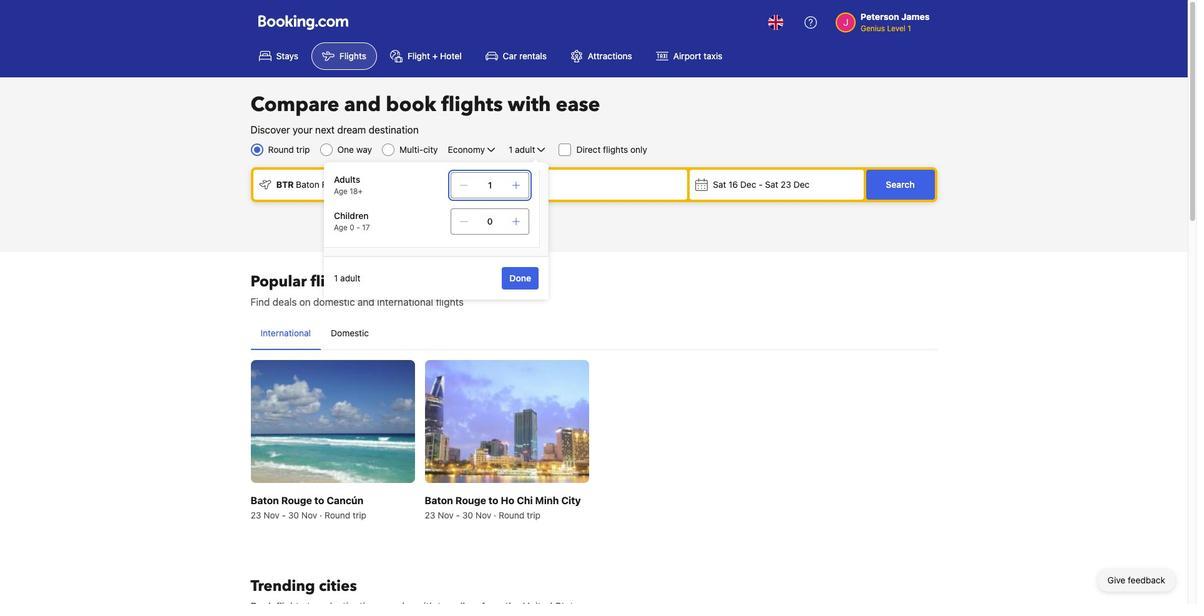 Task type: locate. For each thing, give the bounding box(es) containing it.
1 adult
[[509, 144, 536, 155], [334, 273, 361, 284]]

and
[[344, 91, 381, 119], [358, 297, 375, 308]]

adult
[[515, 144, 536, 155], [340, 273, 361, 284]]

30
[[288, 510, 299, 521], [463, 510, 473, 521]]

round down discover
[[268, 144, 294, 155]]

level
[[888, 24, 906, 33]]

rentals
[[520, 51, 547, 61]]

baton for baton rouge to cancún
[[251, 495, 279, 507]]

·
[[320, 510, 322, 521], [494, 510, 497, 521]]

dec
[[741, 179, 757, 190], [794, 179, 810, 190]]

1 horizontal spatial round
[[325, 510, 351, 521]]

1 adult down the "with"
[[509, 144, 536, 155]]

btr button
[[253, 170, 458, 200]]

1 horizontal spatial 23
[[425, 510, 436, 521]]

trip down your
[[296, 144, 310, 155]]

1 vertical spatial 1 adult
[[334, 273, 361, 284]]

economy
[[448, 144, 485, 155]]

baton
[[251, 495, 279, 507], [425, 495, 453, 507]]

rouge left cancún
[[282, 495, 312, 507]]

0 vertical spatial adult
[[515, 144, 536, 155]]

car rentals link
[[475, 42, 558, 70]]

one way
[[338, 144, 372, 155]]

- inside baton rouge to ho chi minh city 23 nov - 30 nov · round trip
[[456, 510, 460, 521]]

1 horizontal spatial 1 adult
[[509, 144, 536, 155]]

1 horizontal spatial ·
[[494, 510, 497, 521]]

car
[[503, 51, 517, 61]]

trending cities
[[251, 577, 357, 597]]

flights inside compare and book flights with ease discover your next dream destination
[[442, 91, 503, 119]]

sat
[[713, 179, 727, 190], [766, 179, 779, 190]]

tab list
[[251, 317, 938, 351]]

dream
[[337, 124, 366, 136]]

1 horizontal spatial sat
[[766, 179, 779, 190]]

flight + hotel
[[408, 51, 462, 61]]

0 vertical spatial and
[[344, 91, 381, 119]]

1 horizontal spatial rouge
[[456, 495, 487, 507]]

compare and book flights with ease discover your next dream destination
[[251, 91, 601, 136]]

23 inside baton rouge to ho chi minh city 23 nov - 30 nov · round trip
[[425, 510, 436, 521]]

attractions
[[588, 51, 633, 61]]

1
[[908, 24, 912, 33], [509, 144, 513, 155], [488, 180, 492, 191], [334, 273, 338, 284]]

adults
[[334, 174, 360, 185]]

1 30 from the left
[[288, 510, 299, 521]]

baton inside baton rouge to cancún 23 nov - 30 nov · round trip
[[251, 495, 279, 507]]

1 horizontal spatial 30
[[463, 510, 473, 521]]

round inside baton rouge to ho chi minh city 23 nov - 30 nov · round trip
[[499, 510, 525, 521]]

james
[[902, 11, 930, 22]]

1 age from the top
[[334, 187, 348, 196]]

age inside adults age 18+
[[334, 187, 348, 196]]

age inside children age 0 - 17
[[334, 223, 348, 232]]

popular flights near you find deals on domestic and international flights
[[251, 272, 464, 308]]

adult down the "with"
[[515, 144, 536, 155]]

2 age from the top
[[334, 223, 348, 232]]

done
[[510, 273, 532, 284]]

0 horizontal spatial trip
[[296, 144, 310, 155]]

1 horizontal spatial adult
[[515, 144, 536, 155]]

1 vertical spatial age
[[334, 223, 348, 232]]

sat right 16
[[766, 179, 779, 190]]

23 inside dropdown button
[[781, 179, 792, 190]]

round down ho
[[499, 510, 525, 521]]

give feedback
[[1108, 575, 1166, 586]]

0 inside children age 0 - 17
[[350, 223, 355, 232]]

hotel
[[440, 51, 462, 61]]

0 horizontal spatial baton
[[251, 495, 279, 507]]

and inside popular flights near you find deals on domestic and international flights
[[358, 297, 375, 308]]

adult left near
[[340, 273, 361, 284]]

sat 16 dec - sat 23 dec button
[[690, 170, 864, 200]]

rouge inside baton rouge to ho chi minh city 23 nov - 30 nov · round trip
[[456, 495, 487, 507]]

flight + hotel link
[[380, 42, 473, 70]]

age down children
[[334, 223, 348, 232]]

adults age 18+
[[334, 174, 363, 196]]

· inside baton rouge to cancún 23 nov - 30 nov · round trip
[[320, 510, 322, 521]]

4 nov from the left
[[476, 510, 492, 521]]

airport taxis link
[[646, 42, 734, 70]]

- inside dropdown button
[[759, 179, 763, 190]]

0 horizontal spatial ·
[[320, 510, 322, 521]]

0 vertical spatial age
[[334, 187, 348, 196]]

give
[[1108, 575, 1126, 586]]

age
[[334, 187, 348, 196], [334, 223, 348, 232]]

2 baton from the left
[[425, 495, 453, 507]]

1 rouge from the left
[[282, 495, 312, 507]]

1 horizontal spatial trip
[[353, 510, 367, 521]]

round
[[268, 144, 294, 155], [325, 510, 351, 521], [499, 510, 525, 521]]

trip down chi
[[527, 510, 541, 521]]

1 vertical spatial and
[[358, 297, 375, 308]]

sat left 16
[[713, 179, 727, 190]]

0 horizontal spatial to
[[315, 495, 325, 507]]

1 vertical spatial adult
[[340, 273, 361, 284]]

flights right international
[[436, 297, 464, 308]]

adult inside the 1 adult "popup button"
[[515, 144, 536, 155]]

1 adult up domestic
[[334, 273, 361, 284]]

to left cancún
[[315, 495, 325, 507]]

2 horizontal spatial 23
[[781, 179, 792, 190]]

0 horizontal spatial sat
[[713, 179, 727, 190]]

flights up economy
[[442, 91, 503, 119]]

flights link
[[312, 42, 377, 70]]

0 horizontal spatial 23
[[251, 510, 261, 521]]

1 horizontal spatial to
[[489, 495, 499, 507]]

age for adults
[[334, 187, 348, 196]]

next
[[315, 124, 335, 136]]

to for cancún
[[315, 495, 325, 507]]

on
[[300, 297, 311, 308]]

to inside baton rouge to ho chi minh city 23 nov - 30 nov · round trip
[[489, 495, 499, 507]]

0 vertical spatial 1 adult
[[509, 144, 536, 155]]

2 30 from the left
[[463, 510, 473, 521]]

baton inside baton rouge to ho chi minh city 23 nov - 30 nov · round trip
[[425, 495, 453, 507]]

direct
[[577, 144, 601, 155]]

1 inside "popup button"
[[509, 144, 513, 155]]

only
[[631, 144, 648, 155]]

baton rouge to cancún 23 nov - 30 nov · round trip
[[251, 495, 367, 521]]

1 baton from the left
[[251, 495, 279, 507]]

2 to from the left
[[489, 495, 499, 507]]

2 rouge from the left
[[456, 495, 487, 507]]

trip
[[296, 144, 310, 155], [353, 510, 367, 521], [527, 510, 541, 521]]

0 horizontal spatial dec
[[741, 179, 757, 190]]

2 horizontal spatial trip
[[527, 510, 541, 521]]

and up 'dream'
[[344, 91, 381, 119]]

0 horizontal spatial rouge
[[282, 495, 312, 507]]

nov
[[264, 510, 280, 521], [302, 510, 318, 521], [438, 510, 454, 521], [476, 510, 492, 521]]

trip down cancún
[[353, 510, 367, 521]]

age down adults
[[334, 187, 348, 196]]

rouge left ho
[[456, 495, 487, 507]]

booking.com logo image
[[258, 15, 348, 30], [258, 15, 348, 30]]

airport taxis
[[674, 51, 723, 61]]

flights
[[340, 51, 367, 61]]

1 · from the left
[[320, 510, 322, 521]]

0 horizontal spatial 0
[[350, 223, 355, 232]]

-
[[759, 179, 763, 190], [357, 223, 360, 232], [282, 510, 286, 521], [456, 510, 460, 521]]

1 to from the left
[[315, 495, 325, 507]]

2 horizontal spatial round
[[499, 510, 525, 521]]

city
[[562, 495, 581, 507]]

to
[[315, 495, 325, 507], [489, 495, 499, 507]]

rouge inside baton rouge to cancún 23 nov - 30 nov · round trip
[[282, 495, 312, 507]]

feedback
[[1129, 575, 1166, 586]]

rouge
[[282, 495, 312, 507], [456, 495, 487, 507]]

you
[[397, 272, 424, 292]]

2 · from the left
[[494, 510, 497, 521]]

18+
[[350, 187, 363, 196]]

baton for baton rouge to ho chi minh city
[[425, 495, 453, 507]]

- inside baton rouge to cancún 23 nov - 30 nov · round trip
[[282, 510, 286, 521]]

car rentals
[[503, 51, 547, 61]]

to left ho
[[489, 495, 499, 507]]

to inside baton rouge to cancún 23 nov - 30 nov · round trip
[[315, 495, 325, 507]]

0 horizontal spatial 30
[[288, 510, 299, 521]]

destination
[[369, 124, 419, 136]]

international button
[[251, 317, 321, 350]]

1 horizontal spatial 0
[[488, 216, 493, 227]]

1 horizontal spatial dec
[[794, 179, 810, 190]]

taxis
[[704, 51, 723, 61]]

round down cancún
[[325, 510, 351, 521]]

and down near
[[358, 297, 375, 308]]

23
[[781, 179, 792, 190], [251, 510, 261, 521], [425, 510, 436, 521]]

city
[[424, 144, 438, 155]]

1 horizontal spatial baton
[[425, 495, 453, 507]]

done button
[[502, 267, 539, 290]]



Task type: describe. For each thing, give the bounding box(es) containing it.
and inside compare and book flights with ease discover your next dream destination
[[344, 91, 381, 119]]

minh
[[536, 495, 559, 507]]

1 nov from the left
[[264, 510, 280, 521]]

trip inside baton rouge to ho chi minh city 23 nov - 30 nov · round trip
[[527, 510, 541, 521]]

direct flights only
[[577, 144, 648, 155]]

3 nov from the left
[[438, 510, 454, 521]]

ho
[[501, 495, 515, 507]]

children
[[334, 210, 369, 221]]

peterson james genius level 1
[[861, 11, 930, 33]]

2 dec from the left
[[794, 179, 810, 190]]

search
[[887, 179, 915, 190]]

cities
[[319, 577, 357, 597]]

give feedback button
[[1098, 570, 1176, 592]]

tab list containing international
[[251, 317, 938, 351]]

round trip
[[268, 144, 310, 155]]

one
[[338, 144, 354, 155]]

near
[[361, 272, 393, 292]]

find
[[251, 297, 270, 308]]

international
[[377, 297, 434, 308]]

1 dec from the left
[[741, 179, 757, 190]]

ease
[[556, 91, 601, 119]]

baton rouge to ho chi minh city image
[[425, 360, 589, 484]]

attractions link
[[560, 42, 643, 70]]

cancún
[[327, 495, 364, 507]]

23 inside baton rouge to cancún 23 nov - 30 nov · round trip
[[251, 510, 261, 521]]

sat 16 dec - sat 23 dec
[[713, 179, 810, 190]]

30 inside baton rouge to ho chi minh city 23 nov - 30 nov · round trip
[[463, 510, 473, 521]]

with
[[508, 91, 551, 119]]

popular
[[251, 272, 307, 292]]

0 horizontal spatial adult
[[340, 273, 361, 284]]

children age 0 - 17
[[334, 210, 370, 232]]

flight
[[408, 51, 430, 61]]

1 inside "peterson james genius level 1"
[[908, 24, 912, 33]]

16
[[729, 179, 739, 190]]

domestic
[[331, 328, 369, 339]]

compare
[[251, 91, 339, 119]]

2 sat from the left
[[766, 179, 779, 190]]

domestic
[[313, 297, 355, 308]]

· inside baton rouge to ho chi minh city 23 nov - 30 nov · round trip
[[494, 510, 497, 521]]

airport
[[674, 51, 702, 61]]

your
[[293, 124, 313, 136]]

round inside baton rouge to cancún 23 nov - 30 nov · round trip
[[325, 510, 351, 521]]

to for ho
[[489, 495, 499, 507]]

domestic button
[[321, 317, 379, 350]]

stays
[[276, 51, 299, 61]]

0 horizontal spatial round
[[268, 144, 294, 155]]

trip inside baton rouge to cancún 23 nov - 30 nov · round trip
[[353, 510, 367, 521]]

way
[[357, 144, 372, 155]]

genius
[[861, 24, 886, 33]]

trending
[[251, 577, 315, 597]]

international
[[261, 328, 311, 339]]

stays link
[[248, 42, 309, 70]]

0 horizontal spatial 1 adult
[[334, 273, 361, 284]]

discover
[[251, 124, 290, 136]]

book
[[386, 91, 437, 119]]

1 adult button
[[508, 142, 549, 157]]

30 inside baton rouge to cancún 23 nov - 30 nov · round trip
[[288, 510, 299, 521]]

deals
[[273, 297, 297, 308]]

multi-city
[[400, 144, 438, 155]]

peterson
[[861, 11, 900, 22]]

rouge for ho
[[456, 495, 487, 507]]

btr
[[276, 179, 294, 190]]

+
[[433, 51, 438, 61]]

17
[[362, 223, 370, 232]]

flights left only
[[603, 144, 629, 155]]

1 sat from the left
[[713, 179, 727, 190]]

baton rouge to ho chi minh city 23 nov - 30 nov · round trip
[[425, 495, 581, 521]]

multi-
[[400, 144, 424, 155]]

rouge for cancún
[[282, 495, 312, 507]]

2 nov from the left
[[302, 510, 318, 521]]

baton rouge to cancún image
[[251, 360, 415, 484]]

age for children
[[334, 223, 348, 232]]

- inside children age 0 - 17
[[357, 223, 360, 232]]

search button
[[867, 170, 935, 200]]

flights up domestic
[[311, 272, 357, 292]]

chi
[[517, 495, 533, 507]]

1 adult inside the 1 adult "popup button"
[[509, 144, 536, 155]]



Task type: vqa. For each thing, say whether or not it's contained in the screenshot.
12 December 2023 option
no



